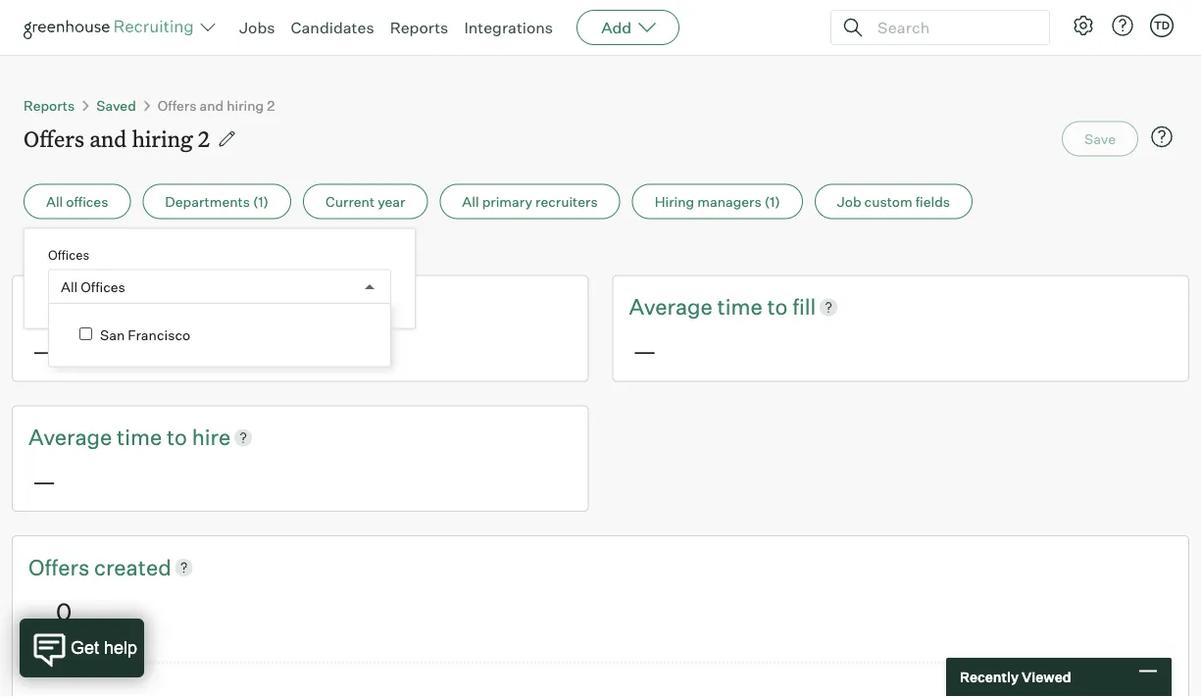 Task type: describe. For each thing, give the bounding box(es) containing it.
average time to for fill
[[629, 293, 793, 320]]

average for fill
[[629, 293, 713, 320]]

departments (1)
[[165, 193, 269, 210]]

hire
[[192, 424, 231, 451]]

1 vertical spatial offices
[[81, 278, 125, 295]]

1 vertical spatial hiring
[[132, 124, 193, 153]]

average for hire
[[28, 424, 112, 451]]

0
[[56, 597, 72, 626]]

all offices button
[[24, 184, 131, 219]]

created link
[[94, 552, 171, 583]]

to for hire
[[167, 424, 187, 451]]

reports for left reports link
[[24, 97, 75, 114]]

faq image
[[1151, 125, 1174, 149]]

year
[[378, 193, 406, 210]]

td button
[[1151, 14, 1174, 37]]

(1) inside the departments (1) button
[[253, 193, 269, 210]]

departments (1) button
[[143, 184, 292, 219]]

all for all primary recruiters
[[462, 193, 479, 210]]

configure image
[[1072, 14, 1096, 37]]

jobs link
[[239, 18, 275, 37]]

2023
[[119, 244, 153, 261]]

add button
[[577, 10, 680, 45]]

0 vertical spatial reports link
[[390, 18, 449, 37]]

edit image
[[217, 129, 237, 149]]

to for fill
[[768, 293, 788, 320]]

all offices
[[61, 278, 125, 295]]

2 vertical spatial offers
[[28, 554, 94, 581]]

san
[[100, 326, 125, 344]]

jobs
[[239, 18, 275, 37]]

0 vertical spatial offers and hiring 2
[[158, 97, 275, 114]]

1 horizontal spatial 2
[[267, 97, 275, 114]]

1 vertical spatial and
[[89, 124, 127, 153]]

add
[[602, 18, 632, 37]]

average link for fill
[[629, 292, 718, 322]]

1
[[51, 244, 57, 261]]

average link for hire
[[28, 422, 117, 452]]

custom
[[865, 193, 913, 210]]

to link for hire
[[167, 422, 192, 452]]

all offices
[[46, 193, 108, 210]]

hiring managers (1)
[[655, 193, 781, 210]]

acceptance
[[83, 293, 200, 320]]

time link for hire
[[117, 422, 167, 452]]

time for hire
[[117, 424, 162, 451]]

managers
[[698, 193, 762, 210]]

saved
[[96, 97, 136, 114]]

greenhouse recruiting image
[[24, 16, 200, 39]]

current year
[[326, 193, 406, 210]]

hiring
[[655, 193, 695, 210]]

rate
[[205, 293, 245, 320]]

job custom fields button
[[815, 184, 973, 219]]

average time to for hire
[[28, 424, 192, 451]]

candidates
[[291, 18, 374, 37]]

Search text field
[[873, 13, 1032, 42]]

reports for topmost reports link
[[390, 18, 449, 37]]

0 horizontal spatial reports link
[[24, 97, 75, 114]]

offers link
[[28, 552, 94, 583]]

san francisco
[[100, 326, 190, 344]]

all for all offices
[[46, 193, 63, 210]]

hire link
[[192, 422, 231, 452]]

0 horizontal spatial 2
[[198, 124, 210, 153]]

departments
[[165, 193, 250, 210]]

current year button
[[303, 184, 428, 219]]



Task type: vqa. For each thing, say whether or not it's contained in the screenshot.
the right 2
yes



Task type: locate. For each thing, give the bounding box(es) containing it.
to
[[768, 293, 788, 320], [167, 424, 187, 451]]

viewed
[[1022, 669, 1072, 686]]

offer acceptance
[[28, 293, 205, 320]]

fill
[[793, 293, 817, 320]]

jan
[[24, 244, 48, 261]]

1 vertical spatial average link
[[28, 422, 117, 452]]

all primary recruiters button
[[440, 184, 621, 219]]

(1) inside hiring managers (1) button
[[765, 193, 781, 210]]

offices
[[48, 247, 89, 263], [81, 278, 125, 295]]

1 horizontal spatial (1)
[[765, 193, 781, 210]]

(1)
[[253, 193, 269, 210], [765, 193, 781, 210]]

all inside all primary recruiters button
[[462, 193, 479, 210]]

reports link left saved
[[24, 97, 75, 114]]

time left hire
[[117, 424, 162, 451]]

recently
[[961, 669, 1019, 686]]

1 vertical spatial offers
[[24, 124, 84, 153]]

(1) right departments
[[253, 193, 269, 210]]

time link left fill link
[[718, 292, 768, 322]]

0 horizontal spatial average time to
[[28, 424, 192, 451]]

to left hire
[[167, 424, 187, 451]]

1 vertical spatial to link
[[167, 422, 192, 452]]

reports
[[390, 18, 449, 37], [24, 97, 75, 114]]

offices
[[66, 193, 108, 210]]

0 vertical spatial offers
[[158, 97, 197, 114]]

to link for fill
[[768, 292, 793, 322]]

dec
[[69, 244, 95, 261]]

1 vertical spatial 2
[[198, 124, 210, 153]]

td button
[[1147, 10, 1178, 41]]

francisco
[[128, 326, 190, 344]]

San Francisco checkbox
[[79, 327, 92, 340]]

2 down the jobs
[[267, 97, 275, 114]]

all left offices
[[46, 193, 63, 210]]

2
[[267, 97, 275, 114], [198, 124, 210, 153]]

time link left hire link
[[117, 422, 167, 452]]

reports left saved
[[24, 97, 75, 114]]

0 horizontal spatial to
[[167, 424, 187, 451]]

offer link
[[28, 292, 83, 322]]

and down saved
[[89, 124, 127, 153]]

time link
[[718, 292, 768, 322], [117, 422, 167, 452]]

-
[[60, 244, 66, 261]]

0 horizontal spatial reports
[[24, 97, 75, 114]]

all down -
[[61, 278, 78, 295]]

0 vertical spatial time link
[[718, 292, 768, 322]]

offers
[[158, 97, 197, 114], [24, 124, 84, 153], [28, 554, 94, 581]]

all inside all offices button
[[46, 193, 63, 210]]

average
[[629, 293, 713, 320], [28, 424, 112, 451]]

1 (1) from the left
[[253, 193, 269, 210]]

1 horizontal spatial average link
[[629, 292, 718, 322]]

0 horizontal spatial hiring
[[132, 124, 193, 153]]

and
[[200, 97, 224, 114], [89, 124, 127, 153]]

1 vertical spatial to
[[167, 424, 187, 451]]

to left fill
[[768, 293, 788, 320]]

average time to
[[629, 293, 793, 320], [28, 424, 192, 451]]

2 (1) from the left
[[765, 193, 781, 210]]

— for hire
[[32, 467, 56, 496]]

and up "edit" image
[[200, 97, 224, 114]]

xychart image
[[56, 657, 1146, 698]]

0 vertical spatial reports
[[390, 18, 449, 37]]

created
[[94, 554, 171, 581]]

time for fill
[[718, 293, 763, 320]]

—
[[32, 336, 56, 366], [633, 336, 657, 366], [32, 467, 56, 496]]

0 horizontal spatial and
[[89, 124, 127, 153]]

fill link
[[793, 292, 817, 322]]

31,
[[98, 244, 116, 261]]

1 horizontal spatial reports link
[[390, 18, 449, 37]]

time link for fill
[[718, 292, 768, 322]]

offers and hiring 2
[[158, 97, 275, 114], [24, 124, 210, 153]]

0 horizontal spatial time
[[117, 424, 162, 451]]

hiring managers (1) button
[[633, 184, 803, 219]]

1 vertical spatial reports link
[[24, 97, 75, 114]]

0 vertical spatial average
[[629, 293, 713, 320]]

rate link
[[205, 292, 245, 322]]

recruiters
[[536, 193, 598, 210]]

0 vertical spatial to
[[768, 293, 788, 320]]

all left primary
[[462, 193, 479, 210]]

reports link
[[390, 18, 449, 37], [24, 97, 75, 114]]

0 vertical spatial 2
[[267, 97, 275, 114]]

1 horizontal spatial to
[[768, 293, 788, 320]]

offers up all offices
[[24, 124, 84, 153]]

1 vertical spatial offers and hiring 2
[[24, 124, 210, 153]]

offers and hiring 2 down saved
[[24, 124, 210, 153]]

offers right saved
[[158, 97, 197, 114]]

(1) right managers
[[765, 193, 781, 210]]

0 horizontal spatial average
[[28, 424, 112, 451]]

1 horizontal spatial time
[[718, 293, 763, 320]]

1 horizontal spatial time link
[[718, 292, 768, 322]]

integrations link
[[464, 18, 553, 37]]

1 horizontal spatial average time to
[[629, 293, 793, 320]]

acceptance link
[[83, 292, 205, 322]]

offers and hiring 2 link
[[158, 97, 275, 114]]

td
[[1155, 19, 1171, 32]]

1 horizontal spatial to link
[[768, 292, 793, 322]]

average link
[[629, 292, 718, 322], [28, 422, 117, 452]]

hiring down saved
[[132, 124, 193, 153]]

offers up '0'
[[28, 554, 94, 581]]

0 vertical spatial offices
[[48, 247, 89, 263]]

1 horizontal spatial average
[[629, 293, 713, 320]]

offer
[[28, 293, 78, 320]]

— for fill
[[633, 336, 657, 366]]

job custom fields
[[838, 193, 951, 210]]

all
[[46, 193, 63, 210], [462, 193, 479, 210], [61, 278, 78, 295]]

0 vertical spatial and
[[200, 97, 224, 114]]

1 horizontal spatial and
[[200, 97, 224, 114]]

time left fill
[[718, 293, 763, 320]]

recently viewed
[[961, 669, 1072, 686]]

reports right the candidates
[[390, 18, 449, 37]]

current
[[326, 193, 375, 210]]

time
[[718, 293, 763, 320], [117, 424, 162, 451]]

1 vertical spatial average time to
[[28, 424, 192, 451]]

saved link
[[96, 97, 136, 114]]

all for all offices
[[61, 278, 78, 295]]

fields
[[916, 193, 951, 210]]

0 vertical spatial hiring
[[227, 97, 264, 114]]

to link
[[768, 292, 793, 322], [167, 422, 192, 452]]

0 horizontal spatial average link
[[28, 422, 117, 452]]

integrations
[[464, 18, 553, 37]]

offers and hiring 2 up "edit" image
[[158, 97, 275, 114]]

0 horizontal spatial to link
[[167, 422, 192, 452]]

hiring up "edit" image
[[227, 97, 264, 114]]

1 vertical spatial reports
[[24, 97, 75, 114]]

reports link right the candidates
[[390, 18, 449, 37]]

0 horizontal spatial (1)
[[253, 193, 269, 210]]

2 left "edit" image
[[198, 124, 210, 153]]

0 horizontal spatial time link
[[117, 422, 167, 452]]

1 vertical spatial average
[[28, 424, 112, 451]]

1 vertical spatial time link
[[117, 422, 167, 452]]

candidates link
[[291, 18, 374, 37]]

hiring
[[227, 97, 264, 114], [132, 124, 193, 153]]

primary
[[482, 193, 533, 210]]

0 vertical spatial average link
[[629, 292, 718, 322]]

1 horizontal spatial reports
[[390, 18, 449, 37]]

all primary recruiters
[[462, 193, 598, 210]]

1 horizontal spatial hiring
[[227, 97, 264, 114]]

1 vertical spatial time
[[117, 424, 162, 451]]

0 vertical spatial time
[[718, 293, 763, 320]]

0 vertical spatial average time to
[[629, 293, 793, 320]]

jan 1 - dec 31, 2023
[[24, 244, 153, 261]]

0 vertical spatial to link
[[768, 292, 793, 322]]

job
[[838, 193, 862, 210]]



